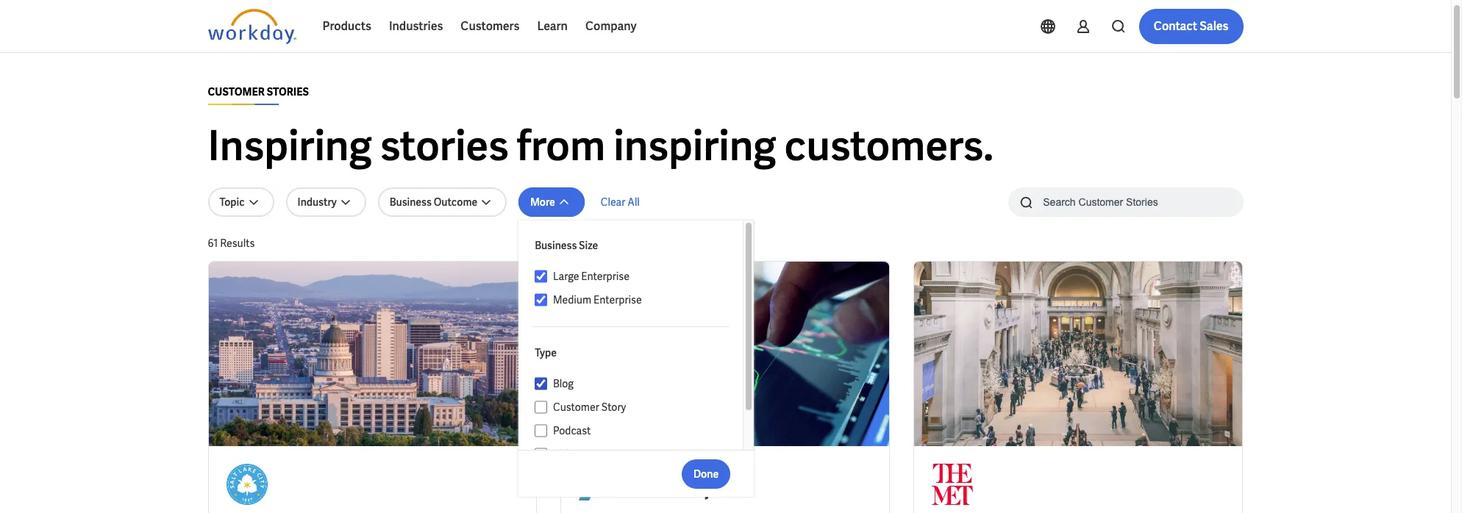 Task type: locate. For each thing, give the bounding box(es) containing it.
customer story
[[553, 401, 626, 414]]

business
[[390, 196, 432, 209], [535, 239, 577, 252]]

learn
[[537, 18, 568, 34]]

None checkbox
[[535, 270, 547, 283]]

customer
[[208, 85, 265, 99]]

go to the homepage image
[[208, 9, 296, 44]]

customer story link
[[547, 399, 729, 416]]

clear all
[[601, 196, 640, 209]]

1 vertical spatial business
[[535, 239, 577, 252]]

1 horizontal spatial business
[[535, 239, 577, 252]]

medium enterprise
[[553, 294, 642, 307]]

business left outcome
[[390, 196, 432, 209]]

podcast link
[[547, 422, 729, 440]]

industry
[[298, 196, 337, 209]]

enterprise up medium enterprise
[[582, 270, 630, 283]]

topic
[[220, 196, 245, 209]]

more button
[[519, 188, 585, 217]]

all
[[628, 196, 640, 209]]

more
[[531, 196, 555, 209]]

0 horizontal spatial business
[[390, 196, 432, 209]]

story
[[602, 401, 626, 414]]

metropolitan museum of art image
[[933, 464, 974, 505]]

enterprise
[[582, 270, 630, 283], [594, 294, 642, 307]]

enterprise for medium enterprise
[[594, 294, 642, 307]]

business up large
[[535, 239, 577, 252]]

61 results
[[208, 237, 255, 250]]

type
[[535, 347, 557, 360]]

1 vertical spatial enterprise
[[594, 294, 642, 307]]

enterprise for large enterprise
[[582, 270, 630, 283]]

blog link
[[547, 375, 729, 393]]

None checkbox
[[535, 294, 547, 307], [535, 377, 547, 391], [535, 401, 547, 414], [535, 425, 547, 438], [535, 448, 547, 461], [535, 294, 547, 307], [535, 377, 547, 391], [535, 401, 547, 414], [535, 425, 547, 438], [535, 448, 547, 461]]

customers
[[461, 18, 520, 34]]

company button
[[577, 9, 646, 44]]

results
[[220, 237, 255, 250]]

contact sales
[[1154, 18, 1229, 34]]

business outcome
[[390, 196, 478, 209]]

business inside business outcome button
[[390, 196, 432, 209]]

company
[[586, 18, 637, 34]]

learn button
[[529, 9, 577, 44]]

61
[[208, 237, 218, 250]]

0 vertical spatial business
[[390, 196, 432, 209]]

0 vertical spatial enterprise
[[582, 270, 630, 283]]

industries
[[389, 18, 443, 34]]

enterprise down the large enterprise link
[[594, 294, 642, 307]]

video link
[[547, 446, 729, 464]]

products button
[[314, 9, 380, 44]]

business for business outcome
[[390, 196, 432, 209]]

clear
[[601, 196, 626, 209]]

customers button
[[452, 9, 529, 44]]

large
[[553, 270, 579, 283]]

contact
[[1154, 18, 1198, 34]]

business outcome button
[[378, 188, 507, 217]]

size
[[579, 239, 598, 252]]

outcome
[[434, 196, 478, 209]]

industry button
[[286, 188, 366, 217]]

customer stories
[[208, 85, 309, 99]]



Task type: describe. For each thing, give the bounding box(es) containing it.
contact sales link
[[1140, 9, 1244, 44]]

business for business size
[[535, 239, 577, 252]]

customer
[[553, 401, 600, 414]]

podcast
[[553, 425, 591, 438]]

done
[[694, 468, 719, 481]]

stories
[[267, 85, 309, 99]]

medium
[[553, 294, 592, 307]]

inspiring stories from inspiring customers.
[[208, 119, 994, 173]]

nasdaq image
[[579, 464, 709, 505]]

large enterprise link
[[547, 268, 729, 285]]

medium enterprise link
[[547, 291, 729, 309]]

video
[[553, 448, 580, 461]]

Search Customer Stories text field
[[1035, 189, 1215, 215]]

stories
[[380, 119, 509, 173]]

done button
[[682, 460, 731, 489]]

customers.
[[785, 119, 994, 173]]

topic button
[[208, 188, 274, 217]]

sales
[[1200, 18, 1229, 34]]

products
[[323, 18, 371, 34]]

from
[[517, 119, 606, 173]]

salt lake city corporation image
[[226, 464, 267, 505]]

business size
[[535, 239, 598, 252]]

industries button
[[380, 9, 452, 44]]

inspiring
[[208, 119, 372, 173]]

inspiring
[[614, 119, 777, 173]]

large enterprise
[[553, 270, 630, 283]]

blog
[[553, 377, 574, 391]]

clear all button
[[597, 188, 644, 217]]



Task type: vqa. For each thing, say whether or not it's contained in the screenshot.
27001's the applies
no



